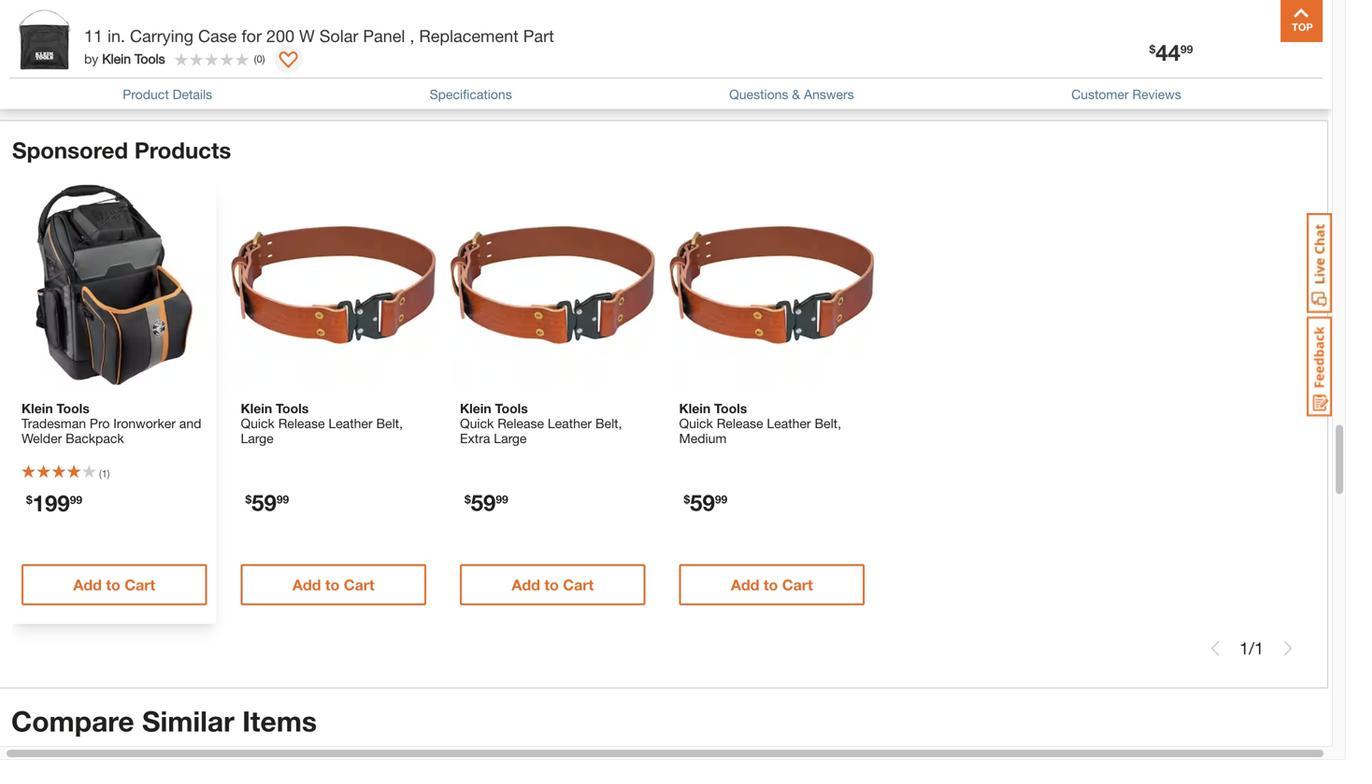 Task type: locate. For each thing, give the bounding box(es) containing it.
1 horizontal spatial belt,
[[595, 415, 622, 431]]

3 quick from the left
[[679, 415, 713, 431]]

belt, inside klein tools quick release leather belt, extra large
[[595, 415, 622, 431]]

1 vertical spatial this is the first slide image
[[1208, 641, 1223, 656]]

99 for klein tools quick release leather belt, medium
[[715, 492, 728, 506]]

large right and
[[241, 430, 274, 446]]

this is the first slide image left 1 / 2
[[1209, 74, 1224, 89]]

klein
[[102, 51, 131, 66], [22, 400, 53, 416], [241, 400, 272, 416], [460, 400, 491, 416], [679, 400, 711, 416]]

2 belt, from the left
[[595, 415, 622, 431]]

quick for extra
[[460, 415, 494, 431]]

large right extra on the bottom left of the page
[[494, 430, 527, 446]]

1
[[1240, 71, 1250, 91], [102, 467, 107, 479], [1240, 638, 1249, 658], [1255, 638, 1264, 658]]

1 59 from the left
[[252, 489, 277, 515]]

add to cart button
[[28, 7, 213, 48], [246, 7, 431, 48], [465, 7, 649, 48], [22, 564, 207, 605], [241, 564, 426, 605], [460, 564, 645, 605], [679, 564, 865, 605]]

1 horizontal spatial large
[[494, 430, 527, 446]]

1 vertical spatial )
[[107, 467, 110, 479]]

,
[[410, 26, 414, 46]]

leather inside klein tools quick release leather belt, extra large
[[548, 415, 592, 431]]

0 vertical spatial this is the first slide image
[[1209, 74, 1224, 89]]

tools inside klein tools quick release leather belt, large
[[276, 400, 309, 416]]

by
[[84, 51, 98, 66]]

1 horizontal spatial release
[[498, 415, 544, 431]]

0
[[257, 53, 262, 65]]

this is the first slide image for 1 / 2
[[1209, 74, 1224, 89]]

(
[[254, 53, 257, 65], [99, 467, 102, 479]]

)
[[262, 53, 265, 65], [107, 467, 110, 479]]

$ 59 99
[[245, 489, 289, 515], [465, 489, 508, 515], [684, 489, 728, 515]]

) left display image
[[262, 53, 265, 65]]

) for ( 1 )
[[107, 467, 110, 479]]

in.
[[108, 26, 125, 46]]

add to cart
[[79, 19, 161, 36], [298, 19, 380, 36], [516, 19, 598, 36], [73, 576, 155, 593], [292, 576, 374, 593], [512, 576, 594, 593], [731, 576, 813, 593]]

1 horizontal spatial leather
[[548, 415, 592, 431]]

0 horizontal spatial $ 59 99
[[245, 489, 289, 515]]

leather inside klein tools quick release leather belt, medium
[[767, 415, 811, 431]]

klein inside klein tools tradesman pro ironworker and welder backpack
[[22, 400, 53, 416]]

) for ( 0 )
[[262, 53, 265, 65]]

compare similar items
[[11, 704, 317, 737]]

2 quick from the left
[[460, 415, 494, 431]]

2 release from the left
[[498, 415, 544, 431]]

extra
[[460, 430, 490, 446]]

customer reviews button
[[1071, 84, 1181, 104], [1071, 84, 1181, 104]]

quick for large
[[241, 415, 275, 431]]

0 vertical spatial (
[[254, 53, 257, 65]]

by klein tools
[[84, 51, 165, 66]]

questions & answers button
[[729, 84, 854, 104], [729, 84, 854, 104]]

leather
[[328, 415, 373, 431], [548, 415, 592, 431], [767, 415, 811, 431]]

klein up the welder
[[22, 400, 53, 416]]

w
[[299, 26, 315, 46]]

release inside klein tools quick release leather belt, extra large
[[498, 415, 544, 431]]

quick release leather belt, large image
[[231, 183, 436, 387]]

2 horizontal spatial quick
[[679, 415, 713, 431]]

tools for klein tools quick release leather belt, extra large
[[495, 400, 528, 416]]

klein right and
[[241, 400, 272, 416]]

0 horizontal spatial )
[[107, 467, 110, 479]]

$ 59 99 for extra
[[465, 489, 508, 515]]

klein up medium
[[679, 400, 711, 416]]

/
[[1250, 71, 1255, 91], [1249, 638, 1255, 658]]

part
[[523, 26, 554, 46]]

( 1 )
[[99, 467, 110, 479]]

quick inside klein tools quick release leather belt, extra large
[[460, 415, 494, 431]]

klein tools quick release leather belt, large
[[241, 400, 403, 446]]

replacement
[[419, 26, 519, 46]]

) down backpack
[[107, 467, 110, 479]]

tools inside klein tools quick release leather belt, extra large
[[495, 400, 528, 416]]

product details
[[123, 86, 212, 102]]

2 $ 59 99 from the left
[[465, 489, 508, 515]]

1 / 2
[[1240, 71, 1265, 91]]

( for 1
[[99, 467, 102, 479]]

tools
[[135, 51, 165, 66], [57, 400, 90, 416], [276, 400, 309, 416], [495, 400, 528, 416], [714, 400, 747, 416]]

1 belt, from the left
[[376, 415, 403, 431]]

0 horizontal spatial large
[[241, 430, 274, 446]]

belt, inside klein tools quick release leather belt, medium
[[815, 415, 841, 431]]

tools for klein tools quick release leather belt, large
[[276, 400, 309, 416]]

tools inside klein tools quick release leather belt, medium
[[714, 400, 747, 416]]

/ left this is the last slide image
[[1249, 638, 1255, 658]]

0 horizontal spatial (
[[99, 467, 102, 479]]

1 horizontal spatial )
[[262, 53, 265, 65]]

release inside klein tools quick release leather belt, large
[[278, 415, 325, 431]]

klein for klein tools tradesman pro ironworker and welder backpack
[[22, 400, 53, 416]]

leather for quick release leather belt, medium
[[767, 415, 811, 431]]

1 horizontal spatial quick
[[460, 415, 494, 431]]

quick inside klein tools quick release leather belt, medium
[[679, 415, 713, 431]]

belt, inside klein tools quick release leather belt, large
[[376, 415, 403, 431]]

2 horizontal spatial leather
[[767, 415, 811, 431]]

release inside klein tools quick release leather belt, medium
[[717, 415, 763, 431]]

display image
[[279, 51, 298, 70]]

99 down medium
[[715, 492, 728, 506]]

$ 199 99
[[26, 489, 82, 516]]

1 large from the left
[[241, 430, 274, 446]]

tools for klein tools quick release leather belt, medium
[[714, 400, 747, 416]]

99 for klein tools quick release leather belt, extra large
[[496, 492, 508, 506]]

/ left next slide image
[[1250, 71, 1255, 91]]

0 horizontal spatial 59
[[252, 489, 277, 515]]

3 $ 59 99 from the left
[[684, 489, 728, 515]]

large
[[241, 430, 274, 446], [494, 430, 527, 446]]

release for medium
[[717, 415, 763, 431]]

cart
[[131, 19, 161, 36], [349, 19, 380, 36], [567, 19, 598, 36], [125, 576, 155, 593], [344, 576, 374, 593], [563, 576, 594, 593], [782, 576, 813, 593]]

answers
[[804, 86, 854, 102]]

quick release leather belt, medium image
[[670, 183, 874, 387]]

quick
[[241, 415, 275, 431], [460, 415, 494, 431], [679, 415, 713, 431]]

1 horizontal spatial (
[[254, 53, 257, 65]]

this is the first slide image
[[1209, 74, 1224, 89], [1208, 641, 1223, 656]]

0 vertical spatial )
[[262, 53, 265, 65]]

1 vertical spatial (
[[99, 467, 102, 479]]

3 belt, from the left
[[815, 415, 841, 431]]

add
[[79, 19, 108, 36], [298, 19, 326, 36], [516, 19, 544, 36], [73, 576, 102, 593], [292, 576, 321, 593], [512, 576, 540, 593], [731, 576, 759, 593]]

2 59 from the left
[[471, 489, 496, 515]]

99 down klein tools quick release leather belt, extra large
[[496, 492, 508, 506]]

3 release from the left
[[717, 415, 763, 431]]

/ for 1
[[1249, 638, 1255, 658]]

next slide image
[[1282, 74, 1297, 89]]

( down for
[[254, 53, 257, 65]]

2 leather from the left
[[548, 415, 592, 431]]

2 horizontal spatial belt,
[[815, 415, 841, 431]]

klein inside klein tools quick release leather belt, medium
[[679, 400, 711, 416]]

0 horizontal spatial leather
[[328, 415, 373, 431]]

2 horizontal spatial $ 59 99
[[684, 489, 728, 515]]

1 horizontal spatial 59
[[471, 489, 496, 515]]

59
[[252, 489, 277, 515], [471, 489, 496, 515], [690, 489, 715, 515]]

to
[[112, 19, 126, 36], [330, 19, 345, 36], [549, 19, 563, 36], [106, 576, 120, 593], [325, 576, 340, 593], [544, 576, 559, 593], [764, 576, 778, 593]]

3 leather from the left
[[767, 415, 811, 431]]

belt,
[[376, 415, 403, 431], [595, 415, 622, 431], [815, 415, 841, 431]]

0 horizontal spatial quick
[[241, 415, 275, 431]]

1 $ 59 99 from the left
[[245, 489, 289, 515]]

large inside klein tools quick release leather belt, large
[[241, 430, 274, 446]]

product details button
[[123, 84, 212, 104], [123, 84, 212, 104]]

2 large from the left
[[494, 430, 527, 446]]

0 horizontal spatial release
[[278, 415, 325, 431]]

specifications button
[[430, 84, 512, 104], [430, 84, 512, 104]]

this is the first slide image left 1 / 1
[[1208, 641, 1223, 656]]

backpack
[[66, 430, 124, 446]]

klein up extra on the bottom left of the page
[[460, 400, 491, 416]]

( 0 )
[[254, 53, 265, 65]]

1 quick from the left
[[241, 415, 275, 431]]

large inside klein tools quick release leather belt, extra large
[[494, 430, 527, 446]]

leather for quick release leather belt, extra large
[[548, 415, 592, 431]]

( down backpack
[[99, 467, 102, 479]]

$ 59 99 for medium
[[684, 489, 728, 515]]

tools inside klein tools tradesman pro ironworker and welder backpack
[[57, 400, 90, 416]]

199
[[32, 489, 70, 516]]

$
[[1149, 42, 1156, 56], [245, 492, 252, 506], [465, 492, 471, 506], [684, 492, 690, 506], [26, 493, 32, 506]]

1 leather from the left
[[328, 415, 373, 431]]

99 down klein tools quick release leather belt, large
[[277, 492, 289, 506]]

$ inside '$ 44 99'
[[1149, 42, 1156, 56]]

klein inside klein tools quick release leather belt, large
[[241, 400, 272, 416]]

1 release from the left
[[278, 415, 325, 431]]

3 59 from the left
[[690, 489, 715, 515]]

1 horizontal spatial $ 59 99
[[465, 489, 508, 515]]

2 horizontal spatial 59
[[690, 489, 715, 515]]

2 horizontal spatial release
[[717, 415, 763, 431]]

0 vertical spatial /
[[1250, 71, 1255, 91]]

leather inside klein tools quick release leather belt, large
[[328, 415, 373, 431]]

quick inside klein tools quick release leather belt, large
[[241, 415, 275, 431]]

0 horizontal spatial belt,
[[376, 415, 403, 431]]

$ for klein tools quick release leather belt, extra large
[[465, 492, 471, 506]]

klein tools quick release leather belt, medium
[[679, 400, 841, 446]]

1 vertical spatial /
[[1249, 638, 1255, 658]]

top button
[[1281, 0, 1323, 42]]

klein inside klein tools quick release leather belt, extra large
[[460, 400, 491, 416]]

release
[[278, 415, 325, 431], [498, 415, 544, 431], [717, 415, 763, 431]]

99 inside $ 199 99
[[70, 493, 82, 506]]

99
[[1181, 42, 1193, 56], [277, 492, 289, 506], [496, 492, 508, 506], [715, 492, 728, 506], [70, 493, 82, 506]]

44
[[1156, 39, 1181, 65]]

59 for extra
[[471, 489, 496, 515]]

99 up reviews
[[1181, 42, 1193, 56]]

99 down backpack
[[70, 493, 82, 506]]



Task type: vqa. For each thing, say whether or not it's contained in the screenshot.
Klein Tools Quick Release Leather Belt, Medium
yes



Task type: describe. For each thing, give the bounding box(es) containing it.
leather for quick release leather belt, large
[[328, 415, 373, 431]]

klein tools tradesman pro ironworker and welder backpack
[[22, 400, 201, 446]]

2
[[1255, 71, 1265, 91]]

similar
[[142, 704, 234, 737]]

/ for 2
[[1250, 71, 1255, 91]]

99 inside '$ 44 99'
[[1181, 42, 1193, 56]]

questions
[[729, 86, 788, 102]]

99 for klein tools quick release leather belt, large
[[277, 492, 289, 506]]

klein for klein tools quick release leather belt, large
[[241, 400, 272, 416]]

tradesman pro ironworker and welder backpack image
[[12, 183, 216, 387]]

belt, for quick release leather belt, large
[[376, 415, 403, 431]]

reviews
[[1132, 86, 1181, 102]]

customer reviews
[[1071, 86, 1181, 102]]

59 for large
[[252, 489, 277, 515]]

$ for klein tools quick release leather belt, large
[[245, 492, 252, 506]]

release for large
[[278, 415, 325, 431]]

feedback link image
[[1307, 316, 1332, 417]]

belt, for quick release leather belt, extra large
[[595, 415, 622, 431]]

belt, for quick release leather belt, medium
[[815, 415, 841, 431]]

panel
[[363, 26, 405, 46]]

and
[[179, 415, 201, 431]]

ironworker
[[113, 415, 176, 431]]

solar
[[319, 26, 358, 46]]

case
[[198, 26, 237, 46]]

sponsored products
[[12, 136, 231, 163]]

$ inside $ 199 99
[[26, 493, 32, 506]]

sponsored
[[12, 136, 128, 163]]

tools for klein tools tradesman pro ironworker and welder backpack
[[57, 400, 90, 416]]

1 / 1
[[1240, 638, 1264, 658]]

welder
[[22, 430, 62, 446]]

compare
[[11, 704, 134, 737]]

live chat image
[[1307, 213, 1332, 313]]

quick release leather belt, extra large image
[[451, 183, 655, 387]]

this is the last slide image
[[1281, 641, 1296, 656]]

details
[[173, 86, 212, 102]]

quick for medium
[[679, 415, 713, 431]]

klein tools quick release leather belt, extra large
[[460, 400, 622, 446]]

klein for klein tools quick release leather belt, extra large
[[460, 400, 491, 416]]

items
[[242, 704, 317, 737]]

11
[[84, 26, 103, 46]]

tradesman
[[22, 415, 86, 431]]

$ 59 99 for large
[[245, 489, 289, 515]]

release for extra
[[498, 415, 544, 431]]

klein for klein tools quick release leather belt, medium
[[679, 400, 711, 416]]

questions & answers
[[729, 86, 854, 102]]

11 in. carrying case for 200 w solar panel , replacement part
[[84, 26, 554, 46]]

product image image
[[14, 9, 75, 70]]

this is the first slide image for 1 / 1
[[1208, 641, 1223, 656]]

pro
[[90, 415, 110, 431]]

customer
[[1071, 86, 1129, 102]]

carrying
[[130, 26, 194, 46]]

&
[[792, 86, 800, 102]]

klein down in.
[[102, 51, 131, 66]]

59 for medium
[[690, 489, 715, 515]]

for
[[242, 26, 262, 46]]

products
[[134, 136, 231, 163]]

product
[[123, 86, 169, 102]]

( for 0
[[254, 53, 257, 65]]

medium
[[679, 430, 727, 446]]

$ for klein tools quick release leather belt, medium
[[684, 492, 690, 506]]

$ 44 99
[[1149, 39, 1193, 65]]

specifications
[[430, 86, 512, 102]]

200
[[266, 26, 295, 46]]



